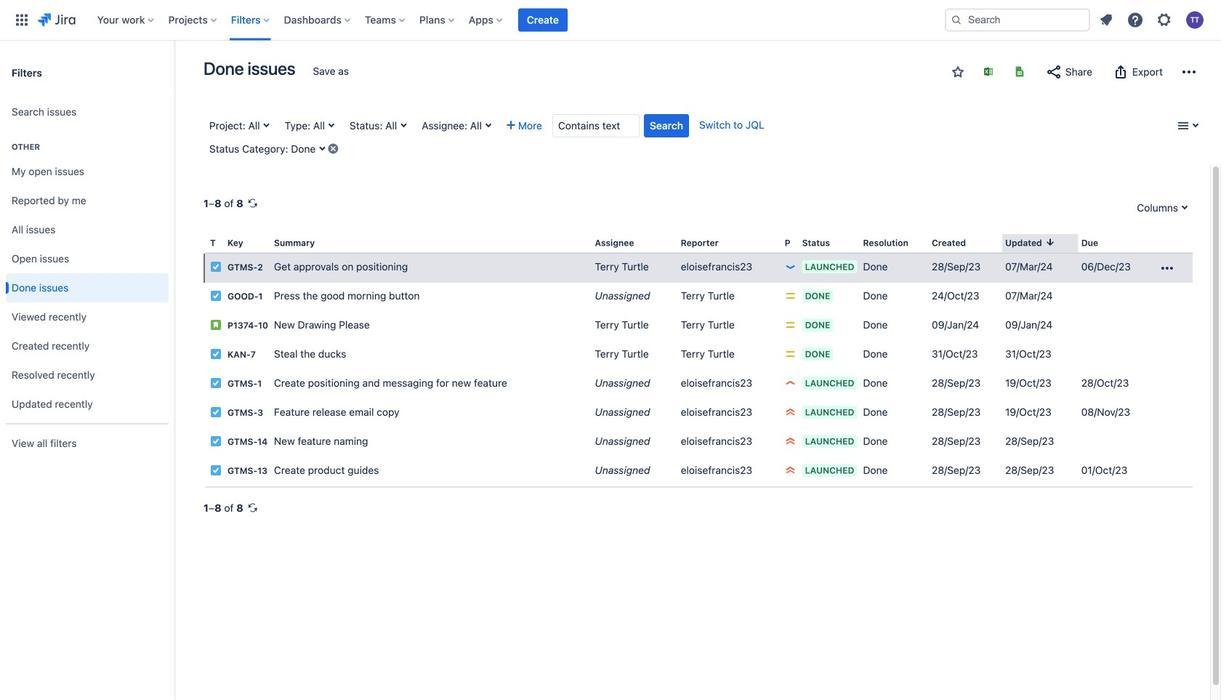 Task type: locate. For each thing, give the bounding box(es) containing it.
notifications image
[[1098, 11, 1115, 29]]

main content
[[174, 41, 1221, 700]]

task image for highest image
[[210, 465, 222, 476]]

your profile and settings image
[[1186, 11, 1204, 29]]

5 task image from the top
[[210, 465, 222, 476]]

1 task image from the top
[[210, 261, 222, 273]]

Search field
[[945, 8, 1090, 32]]

jira image
[[38, 11, 75, 29], [38, 11, 75, 29]]

search image
[[951, 14, 962, 26]]

banner
[[0, 0, 1221, 41]]

highest image
[[785, 465, 796, 476]]

medium image
[[785, 319, 796, 331], [785, 348, 796, 360]]

story image
[[210, 319, 222, 331]]

medium image down medium image
[[785, 319, 796, 331]]

0 vertical spatial highest image
[[785, 406, 796, 418]]

highest image
[[785, 406, 796, 418], [785, 436, 796, 447]]

medium image up high image
[[785, 348, 796, 360]]

remove criteria image
[[327, 143, 339, 154]]

2 task image from the top
[[210, 406, 222, 418]]

task image
[[210, 290, 222, 302], [210, 348, 222, 360], [210, 377, 222, 389], [210, 436, 222, 447], [210, 465, 222, 476]]

1 medium image from the top
[[785, 319, 796, 331]]

medium image for fourth task image from the bottom of the page
[[785, 348, 796, 360]]

2 medium image from the top
[[785, 348, 796, 360]]

3 task image from the top
[[210, 377, 222, 389]]

1 vertical spatial highest image
[[785, 436, 796, 447]]

task image for high image
[[210, 377, 222, 389]]

heading
[[6, 141, 169, 153]]

0 vertical spatial task image
[[210, 261, 222, 273]]

1 vertical spatial task image
[[210, 406, 222, 418]]

1 task image from the top
[[210, 290, 222, 302]]

1 vertical spatial medium image
[[785, 348, 796, 360]]

task image
[[210, 261, 222, 273], [210, 406, 222, 418]]

highest image up highest image
[[785, 436, 796, 447]]

settings image
[[1156, 11, 1173, 29]]

open in microsoft excel image
[[983, 66, 994, 77]]

0 vertical spatial medium image
[[785, 319, 796, 331]]

4 task image from the top
[[210, 436, 222, 447]]

highest image down high image
[[785, 406, 796, 418]]



Task type: describe. For each thing, give the bounding box(es) containing it.
task image for medium image
[[210, 290, 222, 302]]

task image for 1st highest icon from the top of the page
[[210, 406, 222, 418]]

task image for low image at the right top
[[210, 261, 222, 273]]

medium image for story icon
[[785, 319, 796, 331]]

high image
[[785, 377, 796, 389]]

2 task image from the top
[[210, 348, 222, 360]]

low image
[[785, 261, 796, 273]]

open in google sheets image
[[1014, 66, 1026, 77]]

primary element
[[9, 0, 933, 40]]

1 highest image from the top
[[785, 406, 796, 418]]

sidebar navigation image
[[158, 58, 190, 87]]

small image
[[1045, 236, 1056, 248]]

small image
[[952, 66, 964, 78]]

medium image
[[785, 290, 796, 302]]

2 highest image from the top
[[785, 436, 796, 447]]

help image
[[1127, 11, 1144, 29]]

appswitcher icon image
[[13, 11, 31, 29]]

other group
[[6, 126, 169, 423]]

Search issues using keywords text field
[[552, 114, 640, 137]]

more actions image
[[1183, 63, 1196, 81]]



Task type: vqa. For each thing, say whether or not it's contained in the screenshot.
Team inside the Team Phi 1 member
no



